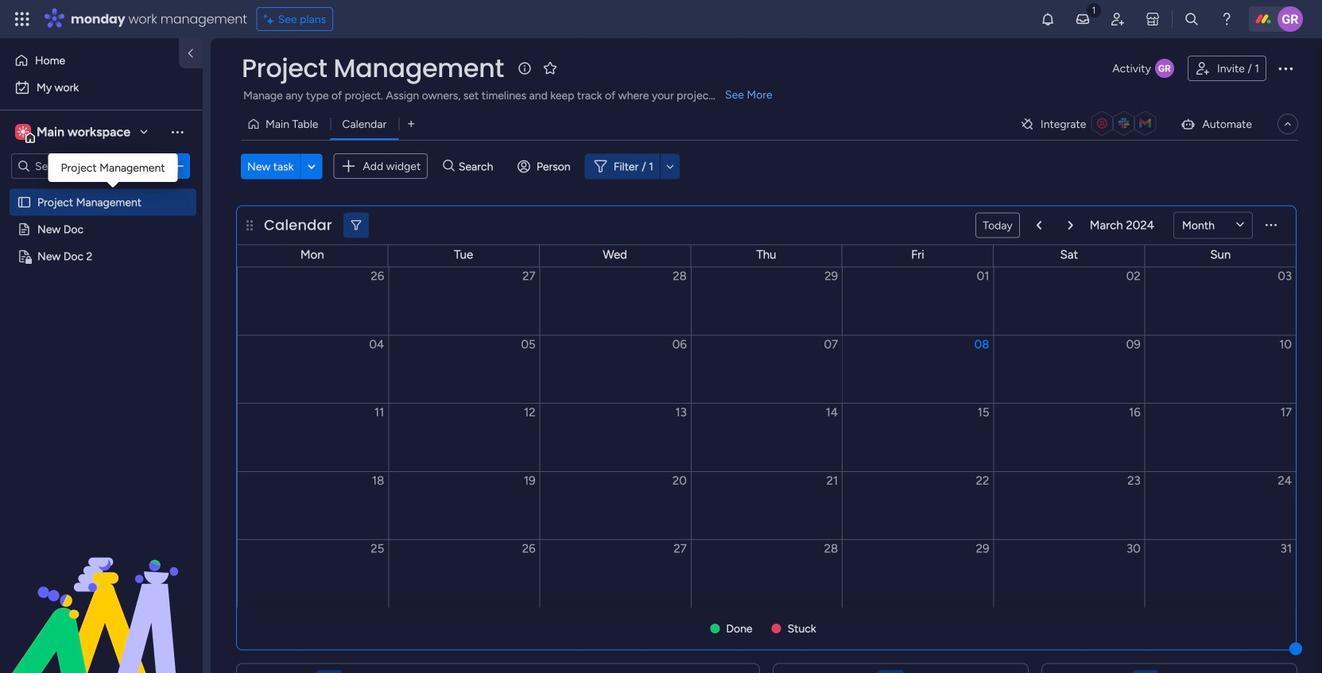 Task type: locate. For each thing, give the bounding box(es) containing it.
select product image
[[14, 11, 30, 27]]

1 vertical spatial public board image
[[17, 222, 32, 237]]

dapulse drag handle 3 image
[[246, 220, 253, 231]]

lottie animation image
[[0, 513, 203, 673]]

public board image
[[17, 195, 32, 210], [17, 222, 32, 237]]

2 public board image from the top
[[17, 222, 32, 237]]

list box
[[0, 186, 203, 485]]

angle down image
[[308, 160, 315, 172]]

private board image
[[17, 249, 32, 264]]

invite members image
[[1110, 11, 1126, 27]]

see plans image
[[264, 10, 278, 28]]

1 public board image from the top
[[17, 195, 32, 210]]

list arrow image
[[1068, 220, 1073, 230]]

option
[[10, 48, 169, 73], [10, 75, 193, 100], [0, 188, 203, 191]]

list arrow image
[[1037, 220, 1041, 230]]

options image
[[169, 158, 185, 174]]

options image
[[1276, 59, 1295, 78]]

greg robinson image
[[1278, 6, 1303, 32]]

arrow down image
[[661, 157, 680, 176]]

0 vertical spatial public board image
[[17, 195, 32, 210]]

search everything image
[[1184, 11, 1200, 27]]

notifications image
[[1040, 11, 1056, 27]]

help image
[[1219, 11, 1235, 27]]

1 vertical spatial option
[[10, 75, 193, 100]]

lottie animation element
[[0, 513, 203, 673]]

more dots image
[[1266, 220, 1277, 231]]

None field
[[238, 52, 508, 85], [260, 215, 336, 236], [238, 52, 508, 85], [260, 215, 336, 236]]

Search field
[[455, 155, 502, 178]]

board activity image
[[1155, 59, 1174, 78]]



Task type: describe. For each thing, give the bounding box(es) containing it.
update feed image
[[1075, 11, 1091, 27]]

workspace image
[[15, 123, 31, 141]]

v2 search image
[[443, 157, 455, 175]]

add view image
[[408, 118, 415, 130]]

workspace selection element
[[15, 122, 133, 143]]

1 image
[[1087, 1, 1101, 19]]

0 vertical spatial option
[[10, 48, 169, 73]]

workspace image
[[17, 123, 29, 141]]

show board description image
[[515, 60, 534, 76]]

2 vertical spatial option
[[0, 188, 203, 191]]

monday marketplace image
[[1145, 11, 1161, 27]]

workspace options image
[[169, 124, 185, 140]]

Search in workspace field
[[33, 157, 133, 175]]

add to favorites image
[[542, 60, 558, 76]]

collapse board header image
[[1282, 118, 1294, 130]]



Task type: vqa. For each thing, say whether or not it's contained in the screenshot.
items in the Past dates / 2 items
no



